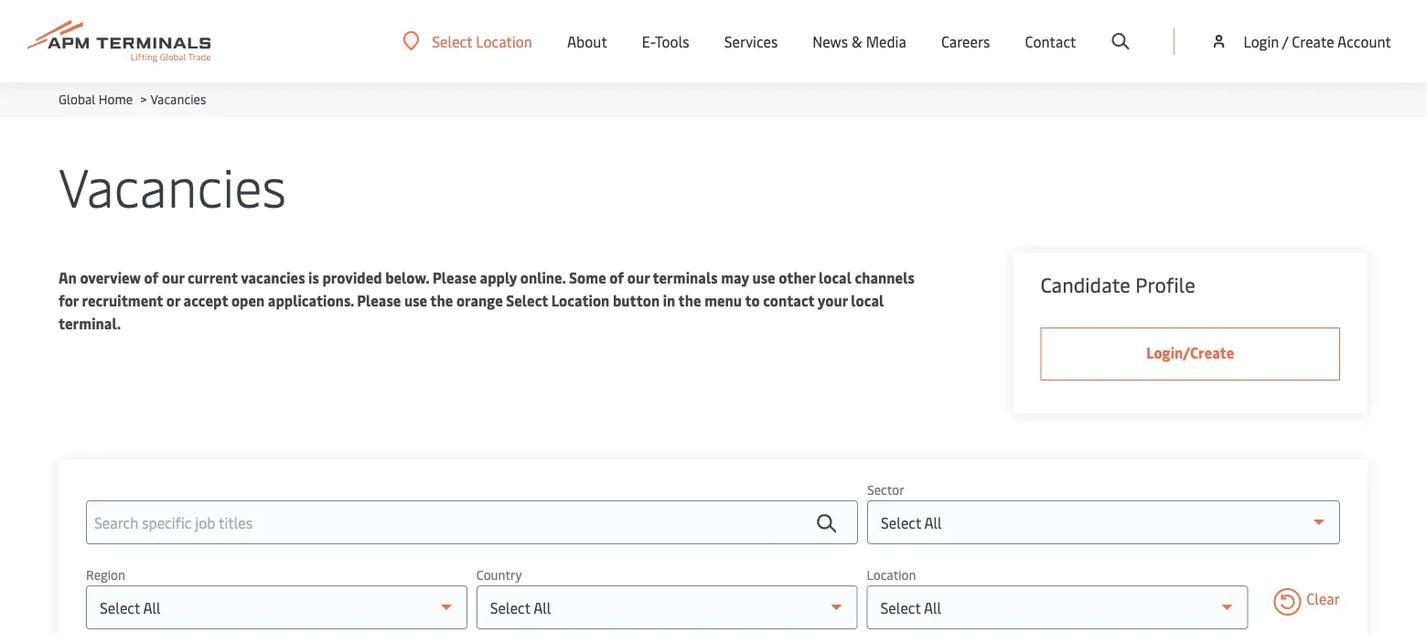 Task type: vqa. For each thing, say whether or not it's contained in the screenshot.
for
yes



Task type: describe. For each thing, give the bounding box(es) containing it.
orange
[[456, 290, 503, 310]]

news & media button
[[813, 0, 907, 82]]

vacancies
[[241, 268, 305, 287]]

services
[[724, 31, 778, 51]]

is
[[308, 268, 319, 287]]

1 of from the left
[[144, 268, 159, 287]]

other
[[779, 268, 815, 287]]

global
[[59, 90, 95, 107]]

create
[[1292, 31, 1334, 51]]

apply
[[480, 268, 517, 287]]

below.
[[385, 268, 429, 287]]

provided
[[322, 268, 382, 287]]

contact button
[[1025, 0, 1076, 82]]

2 horizontal spatial location
[[867, 566, 916, 583]]

recruitment
[[82, 290, 163, 310]]

login
[[1244, 31, 1279, 51]]

your
[[818, 290, 848, 310]]

region
[[86, 566, 125, 583]]

for
[[59, 290, 79, 310]]

global home > vacancies
[[59, 90, 206, 107]]

candidate
[[1041, 271, 1131, 298]]

account
[[1338, 31, 1391, 51]]

about button
[[567, 0, 607, 82]]

overview
[[80, 268, 141, 287]]

contact
[[1025, 31, 1076, 51]]

select inside button
[[432, 31, 472, 51]]

login / create account link
[[1210, 0, 1391, 82]]

in
[[663, 290, 675, 310]]

use inside an overview of our current vacancies is provided below. please apply online. some of our terminals may use other local channels for recruitment or accept open applications.
[[752, 268, 775, 287]]

1 the from the left
[[430, 290, 453, 310]]

country
[[476, 566, 522, 583]]

&
[[852, 31, 862, 51]]

location inside button
[[476, 31, 532, 51]]

1 our from the left
[[162, 268, 184, 287]]

sector
[[867, 481, 904, 498]]

1 vertical spatial vacancies
[[59, 149, 286, 220]]

0 vertical spatial vacancies
[[150, 90, 206, 107]]

e-tools button
[[642, 0, 689, 82]]

online.
[[520, 268, 566, 287]]

some
[[569, 268, 606, 287]]



Task type: locate. For each thing, give the bounding box(es) containing it.
0 horizontal spatial our
[[162, 268, 184, 287]]

text search text field
[[86, 500, 858, 544]]

an overview of our current vacancies is provided below. please apply online. some of our terminals may use other local channels for recruitment or accept open applications.
[[59, 268, 915, 310]]

1 horizontal spatial location
[[551, 290, 610, 310]]

0 vertical spatial please
[[433, 268, 477, 287]]

button
[[613, 290, 660, 310]]

contact
[[763, 290, 815, 310]]

local inside an overview of our current vacancies is provided below. please apply online. some of our terminals may use other local channels for recruitment or accept open applications.
[[819, 268, 852, 287]]

location left about dropdown button
[[476, 31, 532, 51]]

media
[[866, 31, 907, 51]]

1 vertical spatial please
[[357, 290, 401, 310]]

vacancies right >
[[150, 90, 206, 107]]

current
[[188, 268, 238, 287]]

menu
[[705, 290, 742, 310]]

of
[[144, 268, 159, 287], [610, 268, 624, 287]]

please inside an overview of our current vacancies is provided below. please apply online. some of our terminals may use other local channels for recruitment or accept open applications.
[[433, 268, 477, 287]]

0 horizontal spatial location
[[476, 31, 532, 51]]

2 of from the left
[[610, 268, 624, 287]]

vacancies
[[150, 90, 206, 107], [59, 149, 286, 220]]

0 horizontal spatial select
[[432, 31, 472, 51]]

0 vertical spatial location
[[476, 31, 532, 51]]

e-
[[642, 31, 655, 51]]

2 vertical spatial location
[[867, 566, 916, 583]]

vacancies down >
[[59, 149, 286, 220]]

0 vertical spatial local
[[819, 268, 852, 287]]

profile
[[1136, 271, 1196, 298]]

tools
[[655, 31, 689, 51]]

an
[[59, 268, 77, 287]]

1 vertical spatial location
[[551, 290, 610, 310]]

candidate profile
[[1041, 271, 1196, 298]]

please down "provided"
[[357, 290, 401, 310]]

about
[[567, 31, 607, 51]]

1 horizontal spatial please
[[433, 268, 477, 287]]

please
[[433, 268, 477, 287], [357, 290, 401, 310]]

location down some
[[551, 290, 610, 310]]

0 horizontal spatial use
[[404, 290, 427, 310]]

select
[[432, 31, 472, 51], [506, 290, 548, 310]]

use up to
[[752, 268, 775, 287]]

local
[[819, 268, 852, 287], [851, 290, 884, 310]]

open
[[231, 290, 265, 310]]

the
[[430, 290, 453, 310], [678, 290, 701, 310]]

select inside please use the orange select location button in the menu to contact your local terminal.
[[506, 290, 548, 310]]

careers button
[[941, 0, 990, 82]]

select location button
[[403, 31, 532, 51]]

location inside please use the orange select location button in the menu to contact your local terminal.
[[551, 290, 610, 310]]

login/create link
[[1041, 328, 1340, 381]]

1 vertical spatial use
[[404, 290, 427, 310]]

0 vertical spatial use
[[752, 268, 775, 287]]

>
[[140, 90, 147, 107]]

of up recruitment
[[144, 268, 159, 287]]

global home link
[[59, 90, 133, 107]]

local down channels
[[851, 290, 884, 310]]

please inside please use the orange select location button in the menu to contact your local terminal.
[[357, 290, 401, 310]]

use down below.
[[404, 290, 427, 310]]

clear
[[1307, 588, 1340, 608]]

or
[[166, 290, 180, 310]]

our up button
[[627, 268, 650, 287]]

0 vertical spatial select
[[432, 31, 472, 51]]

login / create account
[[1244, 31, 1391, 51]]

2 our from the left
[[627, 268, 650, 287]]

of right some
[[610, 268, 624, 287]]

use inside please use the orange select location button in the menu to contact your local terminal.
[[404, 290, 427, 310]]

the right in
[[678, 290, 701, 310]]

please up orange
[[433, 268, 477, 287]]

1 horizontal spatial use
[[752, 268, 775, 287]]

local inside please use the orange select location button in the menu to contact your local terminal.
[[851, 290, 884, 310]]

our up or
[[162, 268, 184, 287]]

news & media
[[813, 31, 907, 51]]

e-tools
[[642, 31, 689, 51]]

/
[[1282, 31, 1288, 51]]

applications.
[[268, 290, 354, 310]]

1 horizontal spatial of
[[610, 268, 624, 287]]

location
[[476, 31, 532, 51], [551, 290, 610, 310], [867, 566, 916, 583]]

1 horizontal spatial the
[[678, 290, 701, 310]]

accept
[[184, 290, 228, 310]]

1 horizontal spatial select
[[506, 290, 548, 310]]

0 horizontal spatial of
[[144, 268, 159, 287]]

careers
[[941, 31, 990, 51]]

local up your
[[819, 268, 852, 287]]

select location
[[432, 31, 532, 51]]

terminal.
[[59, 313, 121, 333]]

clear button
[[1274, 588, 1340, 619]]

may
[[721, 268, 749, 287]]

services button
[[724, 0, 778, 82]]

to
[[745, 290, 760, 310]]

location down the sector
[[867, 566, 916, 583]]

0 horizontal spatial please
[[357, 290, 401, 310]]

1 horizontal spatial our
[[627, 268, 650, 287]]

please use the orange select location button in the menu to contact your local terminal.
[[59, 290, 884, 333]]

channels
[[855, 268, 915, 287]]

0 horizontal spatial the
[[430, 290, 453, 310]]

use
[[752, 268, 775, 287], [404, 290, 427, 310]]

login/create
[[1146, 343, 1234, 362]]

our
[[162, 268, 184, 287], [627, 268, 650, 287]]

1 vertical spatial local
[[851, 290, 884, 310]]

home
[[99, 90, 133, 107]]

2 the from the left
[[678, 290, 701, 310]]

news
[[813, 31, 848, 51]]

the left orange
[[430, 290, 453, 310]]

1 vertical spatial select
[[506, 290, 548, 310]]

terminals
[[653, 268, 718, 287]]



